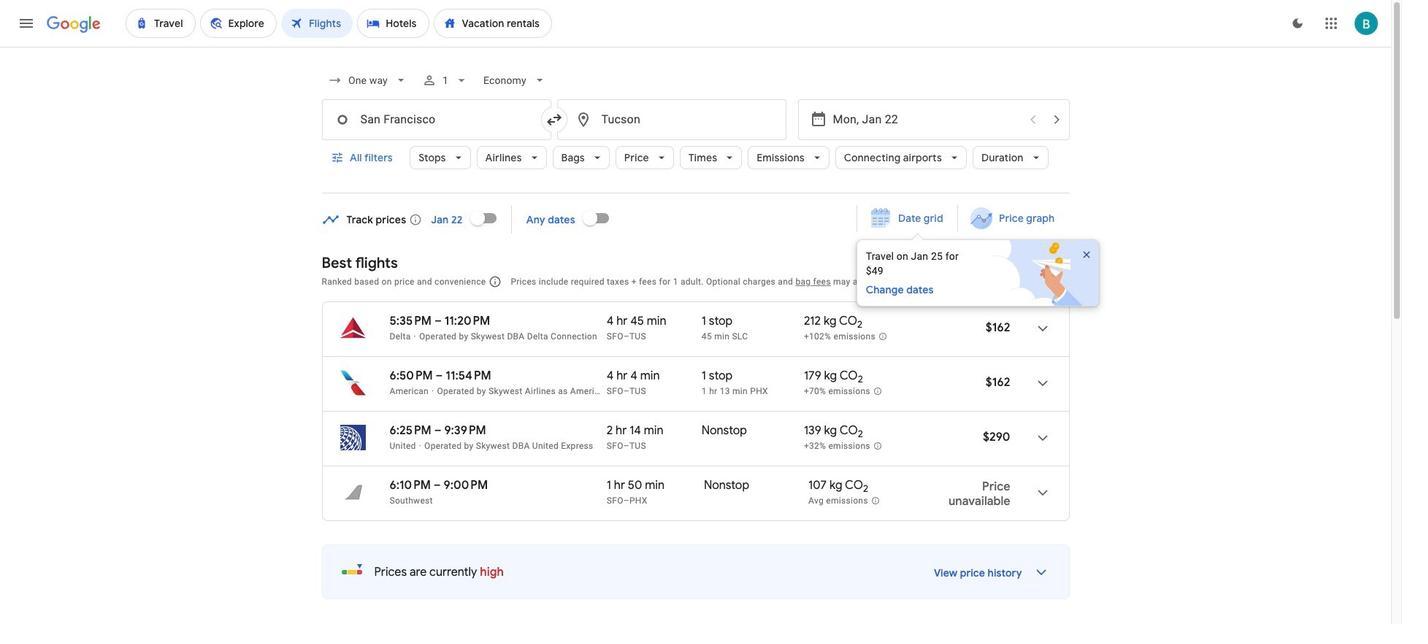 Task type: describe. For each thing, give the bounding box(es) containing it.
change appearance image
[[1280, 6, 1315, 41]]

Departure time: 6:50 PM. text field
[[390, 369, 433, 383]]

Arrival time: 11:54 PM. text field
[[446, 369, 491, 383]]

1 stop flight. element for total duration 4 hr 45 min. element
[[702, 314, 733, 331]]

Departure time: 6:10 PM. text field
[[390, 478, 431, 493]]

flight details. leaves san francisco international airport (sfo) at 6:25 pm on monday, january 22 and arrives at tucson international airport at 9:39 pm on monday, january 22. image
[[1025, 421, 1060, 456]]

Departure text field
[[833, 100, 1020, 140]]

1 stop flight. element for total duration 4 hr 4 min. element
[[702, 369, 733, 386]]

162 us dollars text field for the flight details. leaves san francisco international airport (sfo) at 5:35 pm on monday, january 22 and arrives at tucson international airport at 11:20 pm on monday, january 22. image
[[986, 321, 1011, 335]]

leaves san francisco international airport (sfo) at 5:35 pm on monday, january 22 and arrives at tucson international airport at 11:20 pm on monday, january 22. element
[[390, 314, 490, 329]]

Departure time: 5:35 PM. text field
[[390, 314, 432, 329]]

total duration 4 hr 45 min. element
[[607, 314, 702, 331]]

162 us dollars text field for flight details. leaves san francisco international airport (sfo) at 6:50 pm on monday, january 22 and arrives at tucson international airport at 11:54 pm on monday, january 22. image
[[986, 375, 1011, 390]]

leaves san francisco international airport (sfo) at 6:50 pm on monday, january 22 and arrives at tucson international airport at 11:54 pm on monday, january 22. element
[[390, 369, 491, 383]]

flight details. leaves san francisco international airport (sfo) at 5:35 pm on monday, january 22 and arrives at tucson international airport at 11:20 pm on monday, january 22. image
[[1025, 311, 1060, 346]]

learn more about tracked prices image
[[409, 213, 422, 226]]

Departure time: 6:25 PM. text field
[[390, 424, 432, 438]]

nonstop flight. element for the total duration 1 hr 50 min. element on the bottom
[[704, 478, 749, 495]]

learn more about ranking image
[[489, 275, 502, 289]]

Arrival time: 9:00 PM. text field
[[444, 478, 488, 493]]

find the best price region
[[322, 200, 1114, 307]]



Task type: locate. For each thing, give the bounding box(es) containing it.
1 stop flight. element
[[702, 314, 733, 331], [702, 369, 733, 386]]

1 1 stop flight. element from the top
[[702, 314, 733, 331]]

162 us dollars text field left the flight details. leaves san francisco international airport (sfo) at 5:35 pm on monday, january 22 and arrives at tucson international airport at 11:20 pm on monday, january 22. image
[[986, 321, 1011, 335]]

leaves san francisco international airport (sfo) at 6:10 pm on monday, january 22 and arrives at phoenix sky harbor international airport at 9:00 pm on monday, january 22. element
[[390, 478, 488, 493]]

0 vertical spatial 162 us dollars text field
[[986, 321, 1011, 335]]

1 vertical spatial nonstop flight. element
[[704, 478, 749, 495]]

nonstop flight. element
[[702, 424, 747, 440], [704, 478, 749, 495]]

leaves san francisco international airport (sfo) at 6:25 pm on monday, january 22 and arrives at tucson international airport at 9:39 pm on monday, january 22. element
[[390, 424, 486, 438]]

0 vertical spatial 1 stop flight. element
[[702, 314, 733, 331]]

2 1 stop flight. element from the top
[[702, 369, 733, 386]]

Arrival time: 11:20 PM. text field
[[445, 314, 490, 329]]

None text field
[[322, 99, 551, 140]]

 image
[[414, 332, 416, 342]]

1 162 us dollars text field from the top
[[986, 321, 1011, 335]]

main content
[[322, 200, 1114, 625]]

 image
[[419, 441, 422, 451]]

swap origin and destination. image
[[545, 111, 563, 129]]

0 vertical spatial nonstop flight. element
[[702, 424, 747, 440]]

2 162 us dollars text field from the top
[[986, 375, 1011, 390]]

1 vertical spatial 162 us dollars text field
[[986, 375, 1011, 390]]

162 us dollars text field left flight details. leaves san francisco international airport (sfo) at 6:50 pm on monday, january 22 and arrives at tucson international airport at 11:54 pm on monday, january 22. image
[[986, 375, 1011, 390]]

main menu image
[[18, 15, 35, 32]]

290 US dollars text field
[[983, 430, 1011, 445]]

total duration 2 hr 14 min. element
[[607, 424, 702, 440]]

1 vertical spatial 1 stop flight. element
[[702, 369, 733, 386]]

flight details. leaves san francisco international airport (sfo) at 6:50 pm on monday, january 22 and arrives at tucson international airport at 11:54 pm on monday, january 22. image
[[1025, 366, 1060, 401]]

None field
[[322, 67, 414, 93], [478, 67, 553, 93], [322, 67, 414, 93], [478, 67, 553, 93]]

nonstop flight. element for the total duration 2 hr 14 min. 'element'
[[702, 424, 747, 440]]

None search field
[[322, 63, 1070, 194]]

close image
[[1081, 249, 1092, 261]]

total duration 1 hr 50 min. element
[[607, 478, 704, 495]]

loading results progress bar
[[0, 47, 1391, 50]]

total duration 4 hr 4 min. element
[[607, 369, 702, 386]]

None text field
[[557, 99, 786, 140]]

flight details. leaves san francisco international airport (sfo) at 6:10 pm on monday, january 22 and arrives at phoenix sky harbor international airport at 9:00 pm on monday, january 22. image
[[1025, 475, 1060, 511]]

162 US dollars text field
[[986, 321, 1011, 335], [986, 375, 1011, 390]]

Arrival time: 9:39 PM. text field
[[444, 424, 486, 438]]



Task type: vqa. For each thing, say whether or not it's contained in the screenshot.
bottom min
no



